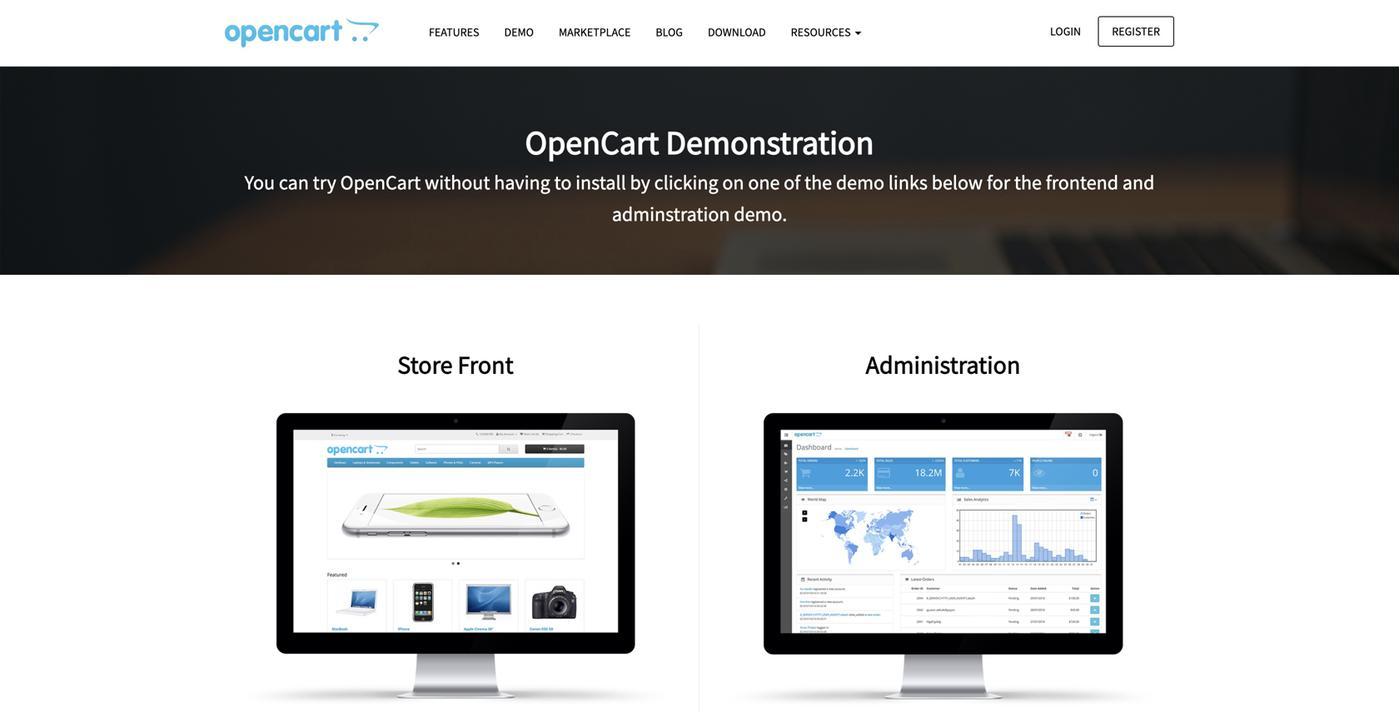 Task type: vqa. For each thing, say whether or not it's contained in the screenshot.
you.
no



Task type: locate. For each thing, give the bounding box(es) containing it.
try
[[313, 170, 337, 195]]

0 horizontal spatial view
[[388, 519, 422, 536]]

1 vertical spatial administration
[[903, 509, 1023, 526]]

of
[[784, 170, 801, 195]]

1 horizontal spatial login
[[1051, 24, 1082, 39]]

the right of
[[805, 170, 832, 195]]

1 horizontal spatial demo
[[998, 530, 1037, 547]]

having
[[494, 170, 551, 195]]

without
[[425, 170, 490, 195]]

0 horizontal spatial demo
[[836, 170, 885, 195]]

the
[[805, 170, 832, 195], [1015, 170, 1042, 195]]

0 vertical spatial login
[[1051, 24, 1082, 39]]

1 vertical spatial login
[[850, 530, 894, 547]]

opencart
[[525, 121, 659, 163], [341, 170, 421, 195]]

demo right password:
[[998, 530, 1037, 547]]

opencart - demo image
[[225, 17, 379, 47]]

clicking
[[655, 170, 719, 195]]

below
[[932, 170, 983, 195]]

demonstration
[[666, 121, 874, 163]]

login left &
[[850, 530, 894, 547]]

1 vertical spatial opencart
[[341, 170, 421, 195]]

marketplace
[[559, 25, 631, 40]]

demo
[[836, 170, 885, 195], [998, 530, 1037, 547]]

you
[[245, 170, 275, 195]]

blog
[[656, 25, 683, 40]]

and
[[1123, 170, 1155, 195]]

demo left the links
[[836, 170, 885, 195]]

0 horizontal spatial opencart
[[341, 170, 421, 195]]

store
[[398, 349, 453, 380], [427, 519, 472, 536]]

0 horizontal spatial login
[[850, 530, 894, 547]]

on
[[723, 170, 745, 195]]

view
[[864, 509, 899, 526], [388, 519, 422, 536]]

1 vertical spatial front
[[477, 519, 524, 536]]

1 horizontal spatial view
[[864, 509, 899, 526]]

blog link
[[644, 17, 696, 47]]

0 vertical spatial demo
[[836, 170, 885, 195]]

download
[[708, 25, 766, 40]]

opencart right try
[[341, 170, 421, 195]]

view for administration
[[864, 509, 899, 526]]

login
[[1051, 24, 1082, 39], [850, 530, 894, 547]]

administration
[[866, 349, 1021, 380], [903, 509, 1023, 526]]

for
[[987, 170, 1011, 195]]

opencart up install
[[525, 121, 659, 163]]

adminstration
[[612, 202, 730, 227]]

1 vertical spatial demo
[[998, 530, 1037, 547]]

1 horizontal spatial the
[[1015, 170, 1042, 195]]

login link
[[1036, 16, 1096, 47]]

0 vertical spatial opencart
[[525, 121, 659, 163]]

0 horizontal spatial the
[[805, 170, 832, 195]]

features link
[[417, 17, 492, 47]]

view inside view administration login & password: demo
[[864, 509, 899, 526]]

front
[[458, 349, 514, 380], [477, 519, 524, 536]]

one
[[749, 170, 780, 195]]

login left register at top
[[1051, 24, 1082, 39]]

login inside view administration login & password: demo
[[850, 530, 894, 547]]

resources
[[791, 25, 854, 40]]

the right for
[[1015, 170, 1042, 195]]

2 the from the left
[[1015, 170, 1042, 195]]

0 vertical spatial store
[[398, 349, 453, 380]]



Task type: describe. For each thing, give the bounding box(es) containing it.
resources link
[[779, 17, 874, 47]]

frontend
[[1046, 170, 1119, 195]]

download link
[[696, 17, 779, 47]]

administration inside view administration login & password: demo
[[903, 509, 1023, 526]]

marketplace link
[[547, 17, 644, 47]]

view store front link
[[212, 325, 699, 712]]

view administration login & password: demo
[[850, 509, 1037, 547]]

view store front
[[388, 519, 524, 536]]

1 the from the left
[[805, 170, 832, 195]]

can
[[279, 170, 309, 195]]

1 horizontal spatial opencart
[[525, 121, 659, 163]]

register link
[[1098, 16, 1175, 47]]

demo
[[505, 25, 534, 40]]

0 vertical spatial front
[[458, 349, 514, 380]]

password:
[[912, 530, 994, 547]]

demo inside opencart demonstration you can try opencart without having to install by clicking on one of the demo links below for the frontend and adminstration demo.
[[836, 170, 885, 195]]

links
[[889, 170, 928, 195]]

features
[[429, 25, 480, 40]]

store front
[[398, 349, 514, 380]]

register
[[1113, 24, 1161, 39]]

1 vertical spatial store
[[427, 519, 472, 536]]

opencart demonstration you can try opencart without having to install by clicking on one of the demo links below for the frontend and adminstration demo.
[[245, 121, 1155, 227]]

demo inside view administration login & password: demo
[[998, 530, 1037, 547]]

to
[[555, 170, 572, 195]]

by
[[630, 170, 651, 195]]

view for store
[[388, 519, 422, 536]]

0 vertical spatial administration
[[866, 349, 1021, 380]]

&
[[898, 530, 908, 547]]

demo link
[[492, 17, 547, 47]]

demo.
[[734, 202, 788, 227]]

install
[[576, 170, 626, 195]]



